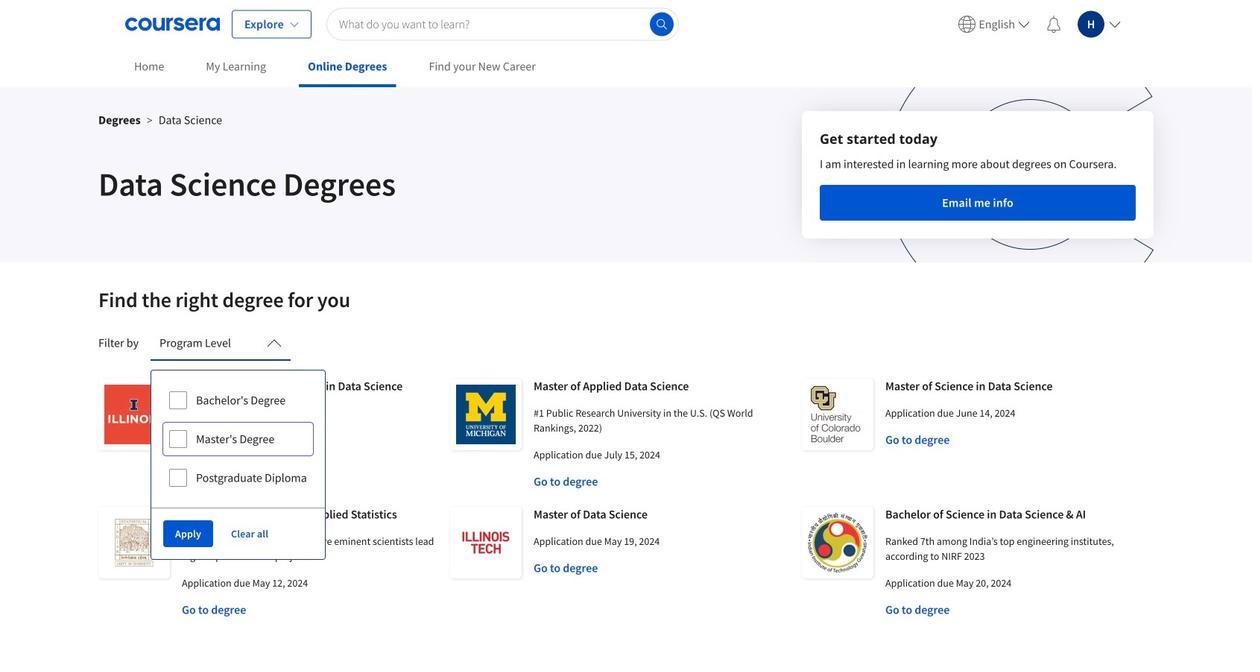 Task type: vqa. For each thing, say whether or not it's contained in the screenshot.
Banner navigation
no



Task type: describe. For each thing, give the bounding box(es) containing it.
university of michigan image
[[450, 379, 522, 450]]

university of colorado boulder image
[[802, 379, 874, 450]]

actions toolbar
[[151, 508, 325, 559]]

indian institute of technology guwahati image
[[802, 507, 874, 579]]

coursera image
[[125, 12, 220, 36]]



Task type: locate. For each thing, give the bounding box(es) containing it.
options list list box
[[151, 371, 325, 508]]

illinois tech image
[[450, 507, 522, 579]]

None search field
[[327, 8, 679, 41]]

indian statistical institute image
[[98, 507, 170, 579]]

university of illinois at urbana-champaign image
[[98, 379, 170, 450]]



